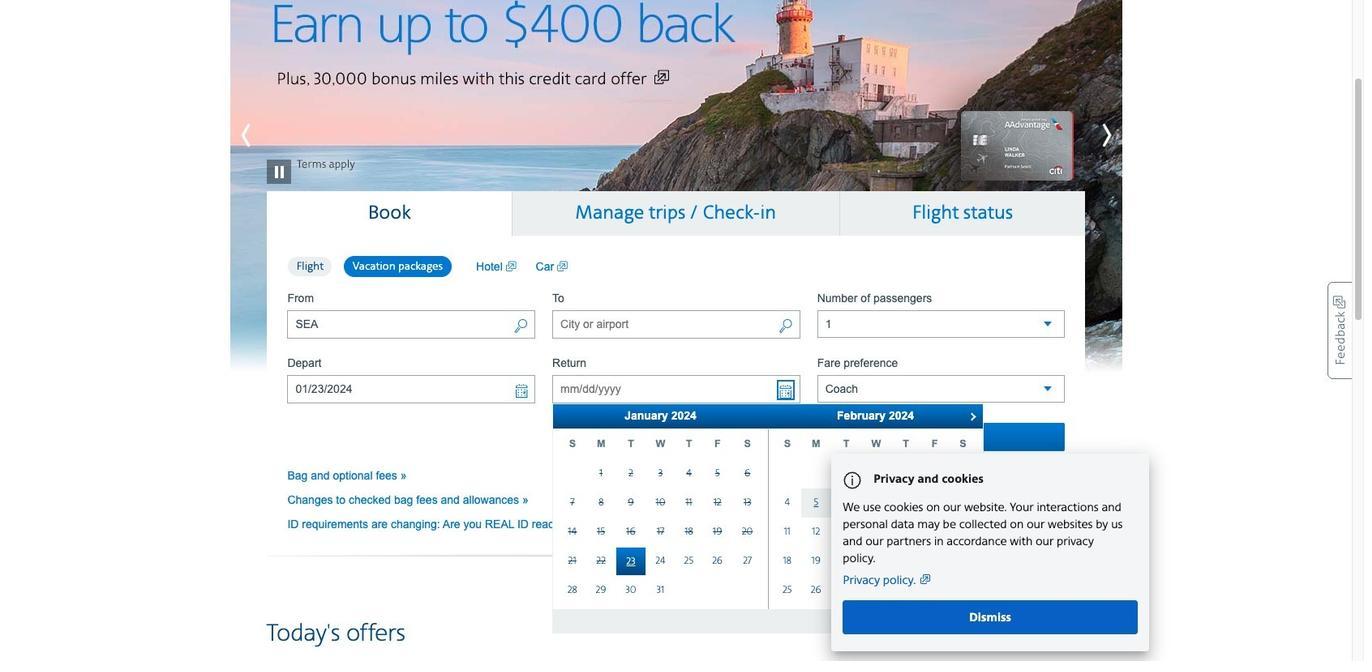 Task type: vqa. For each thing, say whether or not it's contained in the screenshot.
third tab from the left
yes



Task type: describe. For each thing, give the bounding box(es) containing it.
citi / aadvantage credit card. special offer: earn up to $400 back. plus, 30,000 bonus miles with this credit card offer. opens another site in a new window that may not meet accessibility guidelines. image
[[230, 0, 1122, 378]]

1 tab from the left
[[267, 191, 512, 237]]

search image for second city or airport text field from the left
[[778, 318, 793, 336]]

2 city or airport text field from the left
[[552, 310, 800, 339]]

search image for 1st city or airport text field from left
[[514, 318, 528, 336]]

leave feedback, opens external site in new window image
[[1328, 282, 1352, 379]]

previous slide image
[[230, 115, 303, 156]]

1 mm/dd/yyyy text field from the left
[[287, 375, 535, 404]]

0 horizontal spatial newpage image
[[506, 258, 516, 275]]

newpage image
[[557, 258, 568, 275]]



Task type: locate. For each thing, give the bounding box(es) containing it.
option group
[[287, 255, 460, 278]]

0 horizontal spatial city or airport text field
[[287, 310, 535, 339]]

1 horizontal spatial mm/dd/yyyy text field
[[552, 375, 800, 404]]

search image
[[514, 318, 528, 336], [778, 318, 793, 336]]

3 tab from the left
[[840, 191, 1086, 236]]

2 mm/dd/yyyy text field from the left
[[552, 375, 800, 404]]

tab list
[[267, 191, 1086, 237]]

1 city or airport text field from the left
[[287, 310, 535, 339]]

0 horizontal spatial mm/dd/yyyy text field
[[287, 375, 535, 404]]

City or airport text field
[[287, 310, 535, 339], [552, 310, 800, 339]]

newpage image
[[506, 258, 516, 275], [954, 430, 971, 445]]

0 vertical spatial newpage image
[[506, 258, 516, 275]]

1 horizontal spatial city or airport text field
[[552, 310, 800, 339]]

2 tab from the left
[[512, 191, 840, 236]]

mm/dd/yyyy text field
[[287, 375, 535, 404], [552, 375, 800, 404]]

pause slideshow image
[[266, 135, 291, 184]]

tab
[[267, 191, 512, 237], [512, 191, 840, 236], [840, 191, 1086, 236]]

1 horizontal spatial search image
[[778, 318, 793, 336]]

0 horizontal spatial search image
[[514, 318, 528, 336]]

1 horizontal spatial newpage image
[[954, 430, 971, 445]]

1 vertical spatial newpage image
[[954, 430, 971, 445]]

next slide image
[[1049, 115, 1122, 156]]

2 search image from the left
[[778, 318, 793, 336]]

1 search image from the left
[[514, 318, 528, 336]]



